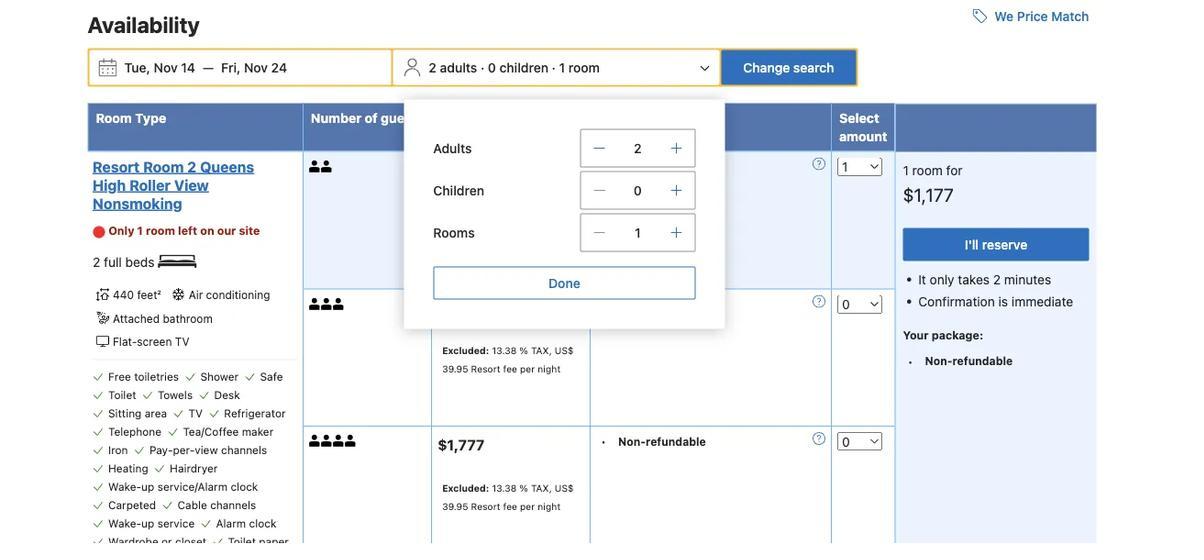 Task type: locate. For each thing, give the bounding box(es) containing it.
resort up high
[[93, 158, 140, 176]]

channels up alarm
[[210, 499, 256, 512]]

1 up from the top
[[141, 481, 154, 494]]

2 vertical spatial per
[[520, 501, 535, 512]]

· right adults
[[481, 60, 485, 75]]

0 horizontal spatial ·
[[481, 60, 485, 75]]

excluded: down '$1,777'
[[442, 483, 489, 494]]

2 for 2 full beds
[[93, 255, 100, 270]]

1 vertical spatial night
[[538, 364, 561, 375]]

0 vertical spatial room
[[96, 111, 132, 126]]

2 adults · 0 children · 1 room button
[[395, 51, 718, 85]]

toiletries
[[134, 371, 179, 383]]

1 horizontal spatial ·
[[552, 60, 556, 75]]

2 % from the top
[[520, 346, 528, 357]]

3 per from the top
[[520, 501, 535, 512]]

up
[[141, 481, 154, 494], [141, 517, 154, 530]]

2 more details on meals and payment options image from the top
[[813, 433, 826, 446]]

resort down $1,477
[[471, 364, 501, 375]]

1 vertical spatial %
[[520, 346, 528, 357]]

full
[[104, 255, 122, 270]]

children
[[433, 183, 484, 198]]

0 vertical spatial 0
[[488, 60, 496, 75]]

free toiletries
[[108, 371, 179, 383]]

13.38 % tax, us$ 39.95 resort fee per night down children
[[442, 208, 574, 238]]

room right children
[[569, 60, 600, 75]]

0 vertical spatial excluded:
[[442, 346, 489, 357]]

clock right alarm
[[249, 517, 277, 530]]

2 · from the left
[[552, 60, 556, 75]]

sitting area
[[108, 407, 167, 420]]

0 vertical spatial %
[[520, 208, 528, 219]]

1 right the only
[[137, 225, 143, 238]]

clock
[[231, 481, 258, 494], [249, 517, 277, 530]]

fee for $1,777
[[503, 501, 518, 512]]

1 vertical spatial fee
[[503, 364, 518, 375]]

1 wake- from the top
[[108, 481, 141, 494]]

% for $1,477
[[520, 346, 528, 357]]

confirmation
[[919, 294, 995, 309]]

1 vertical spatial us$
[[555, 346, 574, 357]]

2 vertical spatial fee
[[503, 501, 518, 512]]

3 13.38 from the top
[[492, 483, 517, 494]]

occupancy image
[[309, 298, 321, 310], [309, 436, 321, 448], [321, 436, 333, 448]]

• for 2nd more details on meals and payment options image from the top
[[601, 436, 606, 449]]

only 1 room left on our site
[[108, 225, 260, 238]]

room left type
[[96, 111, 132, 126]]

clock up cable channels
[[231, 481, 258, 494]]

3 fee from the top
[[503, 501, 518, 512]]

channels
[[221, 444, 267, 457], [210, 499, 256, 512]]

telephone
[[108, 426, 162, 438]]

resort
[[93, 158, 140, 176], [471, 227, 501, 238], [471, 364, 501, 375], [471, 501, 501, 512]]

night for $1,477
[[538, 364, 561, 375]]

2
[[429, 60, 437, 75], [634, 141, 642, 156], [187, 158, 197, 176], [93, 255, 100, 270], [994, 272, 1001, 287]]

guests
[[381, 111, 424, 126]]

0 vertical spatial per
[[520, 227, 535, 238]]

24
[[271, 60, 287, 75]]

2 excluded: from the top
[[442, 483, 489, 494]]

tax, for $1,477
[[531, 346, 552, 357]]

occupancy image
[[309, 161, 321, 173], [321, 161, 333, 173], [321, 298, 333, 310], [333, 298, 345, 310], [333, 436, 345, 448], [345, 436, 357, 448]]

heating
[[108, 462, 148, 475]]

1 fee from the top
[[503, 227, 518, 238]]

we price match
[[995, 9, 1090, 24]]

0
[[488, 60, 496, 75], [634, 183, 642, 198]]

2 vertical spatial us$
[[555, 483, 574, 494]]

1 vertical spatial channels
[[210, 499, 256, 512]]

2 39.95 from the top
[[442, 364, 468, 375]]

3 us$ from the top
[[555, 483, 574, 494]]

room up roller
[[143, 158, 184, 176]]

refundable for 2nd more details on meals and payment options image from the top
[[646, 436, 706, 448]]

39.95 down children
[[442, 227, 468, 238]]

13.38 % tax, us$ 39.95 resort fee per night for $1,777
[[442, 483, 574, 512]]

0 horizontal spatial 0
[[488, 60, 496, 75]]

cable channels
[[178, 499, 256, 512]]

wake- down carpeted
[[108, 517, 141, 530]]

2 vertical spatial tax,
[[531, 483, 552, 494]]

0 vertical spatial wake-
[[108, 481, 141, 494]]

per for $1,777
[[520, 501, 535, 512]]

1 right children
[[559, 60, 565, 75]]

room
[[569, 60, 600, 75], [913, 163, 943, 178], [146, 225, 175, 238]]

non-refundable
[[619, 161, 706, 174], [619, 298, 706, 311], [925, 355, 1013, 368], [619, 436, 706, 448]]

site
[[239, 225, 260, 238]]

$1,777
[[438, 437, 485, 454]]

tue, nov 14 button
[[117, 52, 203, 85]]

beds
[[125, 255, 155, 270]]

13.38 % tax, us$ 39.95 resort fee per night down $1,477
[[442, 346, 574, 375]]

0 vertical spatial night
[[538, 227, 561, 238]]

13.38 for $1,777
[[492, 483, 517, 494]]

channels down maker
[[221, 444, 267, 457]]

room inside 1 room for $1,177
[[913, 163, 943, 178]]

room type
[[96, 111, 166, 126]]

fee for $1,477
[[503, 364, 518, 375]]

3 39.95 from the top
[[442, 501, 468, 512]]

wake- for wake-up service
[[108, 517, 141, 530]]

3 tax, from the top
[[531, 483, 552, 494]]

air conditioning
[[189, 289, 270, 302]]

excluded: for $1,777
[[442, 483, 489, 494]]

2 13.38 from the top
[[492, 346, 517, 357]]

desk
[[214, 389, 240, 402]]

room inside button
[[569, 60, 600, 75]]

2 up from the top
[[141, 517, 154, 530]]

2 vertical spatial room
[[146, 225, 175, 238]]

0 horizontal spatial nov
[[154, 60, 178, 75]]

more details on meals and payment options image
[[813, 295, 826, 308]]

room up $1,177
[[913, 163, 943, 178]]

night
[[538, 227, 561, 238], [538, 364, 561, 375], [538, 501, 561, 512]]

1 inside 1 room for $1,177
[[903, 163, 909, 178]]

1 vertical spatial 13.38
[[492, 346, 517, 357]]

1 vertical spatial up
[[141, 517, 154, 530]]

up down carpeted
[[141, 517, 154, 530]]

occupancy image for $1,477
[[309, 298, 321, 310]]

tv
[[175, 336, 189, 349], [188, 407, 203, 420]]

select amount
[[840, 111, 888, 144]]

1 vertical spatial room
[[143, 158, 184, 176]]

3 night from the top
[[538, 501, 561, 512]]

2 inside button
[[429, 60, 437, 75]]

refundable for first more details on meals and payment options image from the top of the page
[[646, 161, 706, 174]]

1 vertical spatial wake-
[[108, 517, 141, 530]]

39.95 down '$1,777'
[[442, 501, 468, 512]]

1 · from the left
[[481, 60, 485, 75]]

fee
[[503, 227, 518, 238], [503, 364, 518, 375], [503, 501, 518, 512]]

nov left 24
[[244, 60, 268, 75]]

1 vertical spatial 39.95
[[442, 364, 468, 375]]

0 vertical spatial up
[[141, 481, 154, 494]]

tv down bathroom
[[175, 336, 189, 349]]

2 per from the top
[[520, 364, 535, 375]]

pay-
[[149, 444, 173, 457]]

13.38 % tax, us$ 39.95 resort fee per night for $1,477
[[442, 346, 574, 375]]

2 vertical spatial 13.38 % tax, us$ 39.95 resort fee per night
[[442, 483, 574, 512]]

1 vertical spatial tax,
[[531, 346, 552, 357]]

type
[[135, 111, 166, 126]]

2 night from the top
[[538, 364, 561, 375]]

non-
[[619, 161, 646, 174], [619, 298, 646, 311], [925, 355, 953, 368], [619, 436, 646, 448]]

0 vertical spatial 39.95
[[442, 227, 468, 238]]

availability
[[88, 12, 200, 38]]

1 us$ from the top
[[555, 208, 574, 219]]

room
[[96, 111, 132, 126], [143, 158, 184, 176]]

service
[[158, 517, 195, 530]]

2 fee from the top
[[503, 364, 518, 375]]

2 vertical spatial 39.95
[[442, 501, 468, 512]]

refundable for more details on meals and payment options icon
[[646, 298, 706, 311]]

0 vertical spatial clock
[[231, 481, 258, 494]]

amount
[[840, 129, 888, 144]]

13.38 % tax, us$ 39.95 resort fee per night down '$1,777'
[[442, 483, 574, 512]]

%
[[520, 208, 528, 219], [520, 346, 528, 357], [520, 483, 528, 494]]

room left left
[[146, 225, 175, 238]]

1 per from the top
[[520, 227, 535, 238]]

1 13.38 % tax, us$ 39.95 resort fee per night from the top
[[442, 208, 574, 238]]

13.38
[[492, 208, 517, 219], [492, 346, 517, 357], [492, 483, 517, 494]]

up up carpeted
[[141, 481, 154, 494]]

39.95
[[442, 227, 468, 238], [442, 364, 468, 375], [442, 501, 468, 512]]

carpeted
[[108, 499, 156, 512]]

1 vertical spatial 13.38 % tax, us$ 39.95 resort fee per night
[[442, 346, 574, 375]]

up for service/alarm
[[141, 481, 154, 494]]

tv up tea/coffee
[[188, 407, 203, 420]]

3 % from the top
[[520, 483, 528, 494]]

refundable
[[646, 161, 706, 174], [646, 298, 706, 311], [953, 355, 1013, 368], [646, 436, 706, 448]]

up for service
[[141, 517, 154, 530]]

39.95 down $1,477
[[442, 364, 468, 375]]

0 vertical spatial 13.38
[[492, 208, 517, 219]]

1 night from the top
[[538, 227, 561, 238]]

·
[[481, 60, 485, 75], [552, 60, 556, 75]]

us$
[[555, 208, 574, 219], [555, 346, 574, 357], [555, 483, 574, 494]]

· right children
[[552, 60, 556, 75]]

•
[[601, 161, 606, 174], [601, 298, 606, 311], [908, 355, 913, 368], [601, 436, 606, 449]]

1 horizontal spatial room
[[143, 158, 184, 176]]

nov left 14
[[154, 60, 178, 75]]

2 vertical spatial 13.38
[[492, 483, 517, 494]]

sitting
[[108, 407, 142, 420]]

left
[[178, 225, 197, 238]]

0 vertical spatial tax,
[[531, 208, 552, 219]]

1 vertical spatial per
[[520, 364, 535, 375]]

excluded: down $1,477
[[442, 346, 489, 357]]

1 vertical spatial more details on meals and payment options image
[[813, 433, 826, 446]]

13.38 for $1,477
[[492, 346, 517, 357]]

13.38 % tax, us$ 39.95 resort fee per night
[[442, 208, 574, 238], [442, 346, 574, 375], [442, 483, 574, 512]]

• for more details on meals and payment options icon
[[601, 298, 606, 311]]

it
[[919, 272, 927, 287]]

440 feet²
[[113, 289, 161, 302]]

of
[[365, 111, 378, 126]]

2 for 2
[[634, 141, 642, 156]]

0 vertical spatial 13.38 % tax, us$ 39.95 resort fee per night
[[442, 208, 574, 238]]

1 horizontal spatial nov
[[244, 60, 268, 75]]

3 13.38 % tax, us$ 39.95 resort fee per night from the top
[[442, 483, 574, 512]]

done button
[[433, 267, 696, 300]]

number of guests
[[311, 111, 424, 126]]

1 excluded: from the top
[[442, 346, 489, 357]]

1 nov from the left
[[154, 60, 178, 75]]

0 vertical spatial fee
[[503, 227, 518, 238]]

wake- down heating
[[108, 481, 141, 494]]

2 13.38 % tax, us$ 39.95 resort fee per night from the top
[[442, 346, 574, 375]]

2 tax, from the top
[[531, 346, 552, 357]]

• for first more details on meals and payment options image from the top of the page
[[601, 161, 606, 174]]

0 vertical spatial us$
[[555, 208, 574, 219]]

1 horizontal spatial 0
[[634, 183, 642, 198]]

minutes
[[1005, 272, 1052, 287]]

bathroom
[[163, 312, 213, 325]]

39.95 for $1,777
[[442, 501, 468, 512]]

toilet
[[108, 389, 136, 402]]

2 vertical spatial %
[[520, 483, 528, 494]]

0 vertical spatial room
[[569, 60, 600, 75]]

1 vertical spatial room
[[913, 163, 943, 178]]

2 horizontal spatial room
[[913, 163, 943, 178]]

1 13.38 from the top
[[492, 208, 517, 219]]

1 up $1,177
[[903, 163, 909, 178]]

safe
[[260, 371, 283, 383]]

2 us$ from the top
[[555, 346, 574, 357]]

more details on meals and payment options image
[[813, 158, 826, 171], [813, 433, 826, 446]]

2 wake- from the top
[[108, 517, 141, 530]]

nov
[[154, 60, 178, 75], [244, 60, 268, 75]]

wake-up service/alarm clock
[[108, 481, 258, 494]]

1 horizontal spatial room
[[569, 60, 600, 75]]

2 vertical spatial night
[[538, 501, 561, 512]]

1 vertical spatial excluded:
[[442, 483, 489, 494]]

alarm
[[216, 517, 246, 530]]

0 vertical spatial more details on meals and payment options image
[[813, 158, 826, 171]]

per
[[520, 227, 535, 238], [520, 364, 535, 375], [520, 501, 535, 512]]

room inside resort room 2 queens high roller view nonsmoking
[[143, 158, 184, 176]]



Task type: describe. For each thing, give the bounding box(es) containing it.
tue,
[[124, 60, 150, 75]]

for
[[947, 163, 963, 178]]

resort inside resort room 2 queens high roller view nonsmoking
[[93, 158, 140, 176]]

we
[[995, 9, 1014, 24]]

iron
[[108, 444, 128, 457]]

attached bathroom
[[113, 312, 213, 325]]

screen
[[137, 336, 172, 349]]

done
[[549, 276, 581, 291]]

tea/coffee
[[183, 426, 239, 438]]

tax, for $1,777
[[531, 483, 552, 494]]

high
[[93, 177, 126, 194]]

per-
[[173, 444, 195, 457]]

maker
[[242, 426, 274, 438]]

0 horizontal spatial room
[[96, 111, 132, 126]]

change search
[[744, 60, 835, 75]]

your
[[903, 329, 929, 342]]

1 up done button
[[635, 225, 641, 241]]

0 horizontal spatial room
[[146, 225, 175, 238]]

1 room for $1,177
[[903, 163, 963, 206]]

per for $1,477
[[520, 364, 535, 375]]

resort room 2 queens high roller view nonsmoking
[[93, 158, 254, 213]]

is
[[999, 294, 1009, 309]]

number
[[311, 111, 362, 126]]

view
[[195, 444, 218, 457]]

1 more details on meals and payment options image from the top
[[813, 158, 826, 171]]

1 inside button
[[559, 60, 565, 75]]

rooms
[[433, 225, 475, 241]]

search
[[794, 60, 835, 75]]

view
[[174, 177, 209, 194]]

1 vertical spatial 0
[[634, 183, 642, 198]]

% for $1,777
[[520, 483, 528, 494]]

pay-per-view channels
[[149, 444, 267, 457]]

2 full beds
[[93, 255, 158, 270]]

us$ for $1,777
[[555, 483, 574, 494]]

1 vertical spatial tv
[[188, 407, 203, 420]]

0 vertical spatial tv
[[175, 336, 189, 349]]

39.95 for $1,477
[[442, 364, 468, 375]]

air
[[189, 289, 203, 302]]

1 % from the top
[[520, 208, 528, 219]]

flat-screen tv
[[113, 336, 189, 349]]

match
[[1052, 9, 1090, 24]]

wake-up service
[[108, 517, 195, 530]]

$1,177
[[903, 185, 954, 206]]

$1,477
[[438, 299, 486, 317]]

2 adults · 0 children · 1 room
[[429, 60, 600, 75]]

queens
[[200, 158, 254, 176]]

change search button
[[722, 51, 857, 85]]

14
[[181, 60, 195, 75]]

cable
[[178, 499, 207, 512]]

hairdryer
[[170, 462, 218, 475]]

roller
[[130, 177, 171, 194]]

i'll reserve
[[965, 237, 1028, 252]]

adults
[[440, 60, 477, 75]]

conditioning
[[206, 289, 270, 302]]

free
[[108, 371, 131, 383]]

it only takes 2 minutes confirmation is immediate
[[919, 272, 1074, 309]]

towels
[[158, 389, 193, 402]]

service/alarm
[[158, 481, 228, 494]]

change
[[744, 60, 790, 75]]

0 vertical spatial channels
[[221, 444, 267, 457]]

fri, nov 24 button
[[214, 52, 295, 85]]

feet²
[[137, 289, 161, 302]]

2 inside it only takes 2 minutes confirmation is immediate
[[994, 272, 1001, 287]]

area
[[145, 407, 167, 420]]

immediate
[[1012, 294, 1074, 309]]

1 39.95 from the top
[[442, 227, 468, 238]]

shower
[[200, 371, 239, 383]]

select
[[840, 111, 880, 126]]

2 for 2 adults · 0 children · 1 room
[[429, 60, 437, 75]]

wake- for wake-up service/alarm clock
[[108, 481, 141, 494]]

tea/coffee maker
[[183, 426, 274, 438]]

nonsmoking
[[93, 195, 182, 213]]

—
[[203, 60, 214, 75]]

your package:
[[903, 329, 984, 342]]

only
[[930, 272, 955, 287]]

children
[[500, 60, 549, 75]]

us$ for $1,477
[[555, 346, 574, 357]]

440
[[113, 289, 134, 302]]

i'll reserve button
[[903, 229, 1090, 262]]

0 inside button
[[488, 60, 496, 75]]

occupancy image for $1,777
[[309, 436, 321, 448]]

1 tax, from the top
[[531, 208, 552, 219]]

night for $1,777
[[538, 501, 561, 512]]

alarm clock
[[216, 517, 277, 530]]

excluded: for $1,477
[[442, 346, 489, 357]]

resort down children
[[471, 227, 501, 238]]

2 nov from the left
[[244, 60, 268, 75]]

adults
[[433, 141, 472, 156]]

price
[[1017, 9, 1048, 24]]

only
[[108, 225, 134, 238]]

we price match button
[[966, 0, 1097, 33]]

2 inside resort room 2 queens high roller view nonsmoking
[[187, 158, 197, 176]]

attached
[[113, 312, 160, 325]]

1 vertical spatial clock
[[249, 517, 277, 530]]

refrigerator
[[224, 407, 286, 420]]

flat-
[[113, 336, 137, 349]]

resort down '$1,777'
[[471, 501, 501, 512]]



Task type: vqa. For each thing, say whether or not it's contained in the screenshot.
the room to the top
yes



